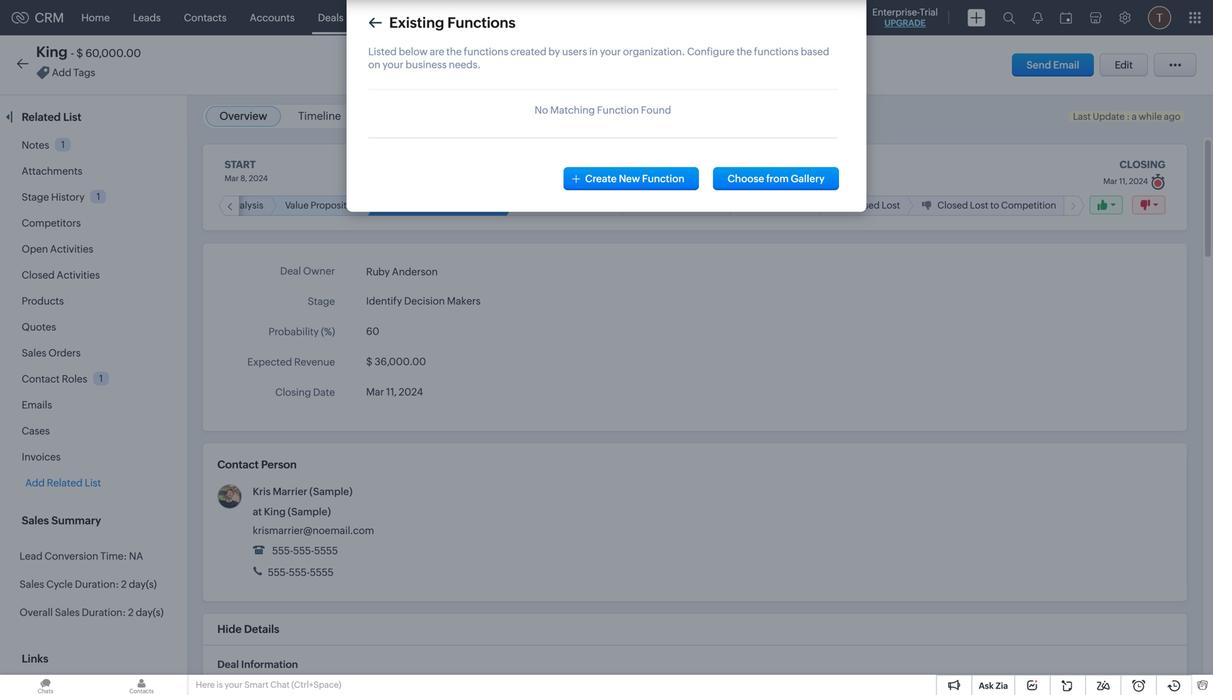 Task type: locate. For each thing, give the bounding box(es) containing it.
sales
[[22, 347, 46, 359], [22, 515, 49, 527], [19, 579, 44, 590], [55, 607, 80, 619]]

1 horizontal spatial $
[[366, 356, 372, 368]]

2024 for closing
[[1129, 177, 1148, 186]]

mar
[[225, 174, 239, 183], [1103, 177, 1118, 186], [366, 386, 384, 398]]

1 vertical spatial function
[[642, 173, 685, 185]]

0 horizontal spatial lost
[[882, 200, 900, 211]]

roles
[[62, 373, 87, 385]]

deal for deal information
[[217, 659, 239, 670]]

0 vertical spatial identify
[[382, 200, 416, 211]]

0 vertical spatial activities
[[50, 243, 93, 255]]

(%)
[[321, 326, 335, 338]]

anderson
[[392, 266, 438, 278]]

probability (%)
[[269, 326, 335, 338]]

related down invoices link
[[47, 477, 83, 489]]

2 horizontal spatial mar
[[1103, 177, 1118, 186]]

day(s) for sales cycle duration: 2 day(s)
[[129, 579, 157, 590]]

1 vertical spatial stage
[[308, 296, 335, 307]]

closing mar 11, 2024
[[1103, 159, 1166, 186]]

function up the negotiation/review
[[642, 173, 685, 185]]

sales down quotes link
[[22, 347, 46, 359]]

2024 right 8,
[[249, 174, 268, 183]]

0 vertical spatial duration:
[[75, 579, 119, 590]]

$ down 60
[[366, 356, 372, 368]]

sales orders link
[[22, 347, 81, 359]]

krismarrier@noemail.com
[[253, 525, 374, 537]]

king right the 'at'
[[264, 506, 286, 518]]

0 vertical spatial deal
[[280, 265, 301, 277]]

0 vertical spatial makers
[[457, 200, 489, 211]]

history
[[51, 191, 85, 203]]

list down "add tags"
[[63, 111, 81, 123]]

sales summary
[[22, 515, 101, 527]]

0 vertical spatial $
[[76, 47, 83, 60]]

1 vertical spatial your
[[383, 59, 404, 70]]

related up notes
[[22, 111, 61, 123]]

below
[[399, 46, 428, 57]]

sales left cycle
[[19, 579, 44, 590]]

add down invoices at the bottom of the page
[[25, 477, 45, 489]]

stage for stage
[[308, 296, 335, 307]]

mar inside start mar 8, 2024
[[225, 174, 239, 183]]

deals
[[318, 12, 344, 23]]

0 horizontal spatial deal
[[217, 659, 239, 670]]

products link up organization. on the top of the page
[[643, 0, 708, 35]]

1 lost from the left
[[882, 200, 900, 211]]

555-555-5555
[[270, 545, 338, 557], [266, 567, 334, 578]]

tasks link
[[355, 0, 404, 35]]

identify right proposition
[[382, 200, 416, 211]]

functions up 'needs.'
[[464, 46, 508, 57]]

sales down cycle
[[55, 607, 80, 619]]

kris
[[253, 486, 271, 498]]

0 horizontal spatial products
[[22, 295, 64, 307]]

orders
[[48, 347, 81, 359]]

email
[[1053, 59, 1080, 71]]

overview link
[[220, 110, 267, 122]]

cases
[[22, 425, 50, 437]]

function left found on the top right of page
[[597, 104, 639, 116]]

1 vertical spatial activities
[[57, 269, 100, 281]]

expected
[[247, 356, 292, 368]]

attachments link
[[22, 165, 82, 177]]

value proposition
[[285, 200, 361, 211]]

king
[[36, 44, 68, 60], [264, 506, 286, 518]]

1 vertical spatial list
[[85, 477, 101, 489]]

2 down "time:"
[[121, 579, 127, 590]]

closing
[[275, 387, 311, 398]]

king left -
[[36, 44, 68, 60]]

duration: down the sales cycle duration: 2 day(s)
[[82, 607, 126, 619]]

1 vertical spatial day(s)
[[136, 607, 164, 619]]

kris marrier (sample) link
[[253, 486, 353, 498]]

probability
[[269, 326, 319, 338]]

555-
[[272, 545, 293, 557], [293, 545, 314, 557], [268, 567, 289, 578], [289, 567, 310, 578]]

1 right 'history'
[[96, 191, 100, 202]]

closed won
[[759, 200, 812, 211]]

king (sample) link
[[264, 506, 331, 518]]

stage down owner on the top left
[[308, 296, 335, 307]]

activities down open activities
[[57, 269, 100, 281]]

closed right won on the right of page
[[849, 200, 880, 211]]

search image
[[1003, 12, 1015, 24]]

sales for sales orders
[[22, 347, 46, 359]]

accounts link
[[238, 0, 306, 35]]

2 horizontal spatial your
[[600, 46, 621, 57]]

0 horizontal spatial 11,
[[386, 386, 397, 398]]

the up 'needs.'
[[446, 46, 462, 57]]

functions
[[464, 46, 508, 57], [754, 46, 799, 57]]

your down listed
[[383, 59, 404, 70]]

activities up the closed activities link
[[50, 243, 93, 255]]

1 horizontal spatial function
[[642, 173, 685, 185]]

1 horizontal spatial your
[[383, 59, 404, 70]]

profile element
[[1140, 0, 1180, 35]]

closed left to
[[937, 200, 968, 211]]

1 horizontal spatial add
[[52, 67, 71, 78]]

conversion
[[45, 551, 98, 562]]

sales up lead
[[22, 515, 49, 527]]

1 horizontal spatial list
[[85, 477, 101, 489]]

function inside button
[[642, 173, 685, 185]]

0 vertical spatial add
[[52, 67, 71, 78]]

stage history
[[22, 191, 85, 203]]

duration: up 'overall sales duration: 2 day(s)'
[[75, 579, 119, 590]]

closed for closed lost
[[849, 200, 880, 211]]

stage up the competitors link
[[22, 191, 49, 203]]

last update : a while ago
[[1073, 111, 1181, 122]]

deal up is on the left bottom
[[217, 659, 239, 670]]

send email
[[1027, 59, 1080, 71]]

1 vertical spatial duration:
[[82, 607, 126, 619]]

closed for closed won
[[759, 200, 790, 211]]

owner
[[303, 265, 335, 277]]

1 horizontal spatial king
[[264, 506, 286, 518]]

2 down the sales cycle duration: 2 day(s)
[[128, 607, 134, 619]]

0 horizontal spatial functions
[[464, 46, 508, 57]]

0 horizontal spatial stage
[[22, 191, 49, 203]]

analytics link
[[576, 0, 643, 35]]

None button
[[713, 167, 839, 190]]

closed for closed lost to competition
[[937, 200, 968, 211]]

1 vertical spatial 1
[[96, 191, 100, 202]]

1 vertical spatial makers
[[447, 295, 481, 307]]

0 vertical spatial 2
[[121, 579, 127, 590]]

mar left 8,
[[225, 174, 239, 183]]

products link up quotes
[[22, 295, 64, 307]]

0 vertical spatial 11,
[[1119, 177, 1127, 186]]

2024 inside closing mar 11, 2024
[[1129, 177, 1148, 186]]

mar for start
[[225, 174, 239, 183]]

1 vertical spatial products link
[[22, 295, 64, 307]]

contact person
[[217, 459, 297, 471]]

555-555-5555 down krismarrier@noemail.com
[[266, 567, 334, 578]]

list up summary
[[85, 477, 101, 489]]

deal for deal owner
[[280, 265, 301, 277]]

tasks
[[367, 12, 392, 23]]

contact up "kris"
[[217, 459, 259, 471]]

0 horizontal spatial mar
[[225, 174, 239, 183]]

2024 inside start mar 8, 2024
[[249, 174, 268, 183]]

projects
[[719, 12, 757, 23]]

0 vertical spatial related
[[22, 111, 61, 123]]

functions left based on the top of page
[[754, 46, 799, 57]]

duration:
[[75, 579, 119, 590], [82, 607, 126, 619]]

(ctrl+space)
[[291, 680, 341, 690]]

at king (sample)
[[253, 506, 331, 518]]

1 horizontal spatial 2
[[128, 607, 134, 619]]

2 lost from the left
[[970, 200, 988, 211]]

proposition
[[311, 200, 361, 211]]

1 horizontal spatial stage
[[308, 296, 335, 307]]

trial
[[920, 7, 938, 18]]

2024 down 36,000.00
[[399, 386, 423, 398]]

1 horizontal spatial 2024
[[399, 386, 423, 398]]

decision up anderson
[[418, 200, 455, 211]]

send email button
[[1012, 53, 1094, 77]]

add related list
[[25, 477, 101, 489]]

decision down anderson
[[404, 295, 445, 307]]

555-555-5555 down krismarrier@noemail.com link
[[270, 545, 338, 557]]

1 vertical spatial 2
[[128, 607, 134, 619]]

mar inside closing mar 11, 2024
[[1103, 177, 1118, 186]]

start mar 8, 2024
[[225, 159, 268, 183]]

0 horizontal spatial your
[[225, 680, 243, 690]]

add for add tags
[[52, 67, 71, 78]]

activities for open activities
[[50, 243, 93, 255]]

add down -
[[52, 67, 71, 78]]

open
[[22, 243, 48, 255]]

1 the from the left
[[446, 46, 462, 57]]

0 vertical spatial stage
[[22, 191, 49, 203]]

1 horizontal spatial products
[[654, 12, 696, 23]]

matching
[[550, 104, 595, 116]]

deal information
[[217, 659, 298, 670]]

function for matching
[[597, 104, 639, 116]]

0 horizontal spatial 2024
[[249, 174, 268, 183]]

0 vertical spatial (sample)
[[309, 486, 353, 498]]

notes link
[[22, 139, 49, 151]]

1 horizontal spatial contact
[[217, 459, 259, 471]]

1 vertical spatial (sample)
[[288, 506, 331, 518]]

11, down the closing
[[1119, 177, 1127, 186]]

closed down open
[[22, 269, 55, 281]]

1 vertical spatial decision
[[404, 295, 445, 307]]

0 horizontal spatial 2
[[121, 579, 127, 590]]

deal left owner on the top left
[[280, 265, 301, 277]]

1 horizontal spatial 11,
[[1119, 177, 1127, 186]]

identify decision makers down anderson
[[366, 295, 481, 307]]

mar down $ 36,000.00
[[366, 386, 384, 398]]

your right the in
[[600, 46, 621, 57]]

2024 down the closing
[[1129, 177, 1148, 186]]

1 vertical spatial identify
[[366, 295, 402, 307]]

1 horizontal spatial functions
[[754, 46, 799, 57]]

0 horizontal spatial $
[[76, 47, 83, 60]]

open activities link
[[22, 243, 93, 255]]

hide details link
[[217, 623, 279, 636]]

(sample) up king (sample) link
[[309, 486, 353, 498]]

products link
[[643, 0, 708, 35], [22, 295, 64, 307]]

the right configure
[[737, 46, 752, 57]]

0 vertical spatial list
[[63, 111, 81, 123]]

0 vertical spatial contact
[[22, 373, 60, 385]]

closed left won on the right of page
[[759, 200, 790, 211]]

needs
[[198, 200, 226, 211]]

2 vertical spatial 1
[[99, 373, 103, 384]]

create menu element
[[959, 0, 994, 35]]

1 horizontal spatial products link
[[643, 0, 708, 35]]

person
[[261, 459, 297, 471]]

lost for closed lost
[[882, 200, 900, 211]]

users
[[562, 46, 587, 57]]

(sample) up krismarrier@noemail.com link
[[288, 506, 331, 518]]

products up organization. on the top of the page
[[654, 12, 696, 23]]

1 horizontal spatial deal
[[280, 265, 301, 277]]

products up quotes
[[22, 295, 64, 307]]

calendar image
[[1060, 12, 1072, 23]]

0 vertical spatial day(s)
[[129, 579, 157, 590]]

contacts image
[[96, 675, 187, 695]]

open activities
[[22, 243, 93, 255]]

mar for closing
[[1103, 177, 1118, 186]]

revenue
[[294, 356, 335, 368]]

identify decision makers up anderson
[[382, 200, 489, 211]]

1 horizontal spatial the
[[737, 46, 752, 57]]

stage
[[22, 191, 49, 203], [308, 296, 335, 307]]

0 vertical spatial 555-555-5555
[[270, 545, 338, 557]]

0 vertical spatial 1
[[61, 139, 65, 150]]

0 horizontal spatial contact
[[22, 373, 60, 385]]

add for add related list
[[25, 477, 45, 489]]

0 vertical spatial function
[[597, 104, 639, 116]]

add
[[52, 67, 71, 78], [25, 477, 45, 489]]

your right is on the left bottom
[[225, 680, 243, 690]]

contact up the emails
[[22, 373, 60, 385]]

duration: for sales cycle duration:
[[75, 579, 119, 590]]

1 horizontal spatial lost
[[970, 200, 988, 211]]

quotes link
[[22, 321, 56, 333]]

0 horizontal spatial add
[[25, 477, 45, 489]]

2 horizontal spatial 2024
[[1129, 177, 1148, 186]]

1 vertical spatial deal
[[217, 659, 239, 670]]

$ right -
[[76, 47, 83, 60]]

0 vertical spatial king
[[36, 44, 68, 60]]

1 vertical spatial $
[[366, 356, 372, 368]]

list
[[63, 111, 81, 123], [85, 477, 101, 489]]

identify decision makers
[[382, 200, 489, 211], [366, 295, 481, 307]]

$ inside king - $ 60,000.00
[[76, 47, 83, 60]]

1 right the notes link
[[61, 139, 65, 150]]

1 for notes
[[61, 139, 65, 150]]

0 horizontal spatial king
[[36, 44, 68, 60]]

11, down $ 36,000.00
[[386, 386, 397, 398]]

0 horizontal spatial list
[[63, 111, 81, 123]]

1 vertical spatial 11,
[[386, 386, 397, 398]]

links
[[22, 653, 48, 665]]

enterprise-
[[872, 7, 920, 18]]

0 vertical spatial products link
[[643, 0, 708, 35]]

1 vertical spatial add
[[25, 477, 45, 489]]

identify down 'ruby'
[[366, 295, 402, 307]]

1 right roles
[[99, 373, 103, 384]]

1 vertical spatial contact
[[217, 459, 259, 471]]

invoices
[[22, 451, 61, 463]]

edit button
[[1100, 53, 1148, 77]]

crm link
[[12, 10, 64, 25]]

sales for sales cycle duration: 2 day(s)
[[19, 579, 44, 590]]

enterprise-trial upgrade
[[872, 7, 938, 28]]

0 horizontal spatial the
[[446, 46, 462, 57]]

0 horizontal spatial function
[[597, 104, 639, 116]]

quote
[[586, 200, 614, 211]]

mar down update
[[1103, 177, 1118, 186]]

no matching function found
[[535, 104, 671, 116]]



Task type: describe. For each thing, give the bounding box(es) containing it.
2 functions from the left
[[754, 46, 799, 57]]

0 vertical spatial identify decision makers
[[382, 200, 489, 211]]

1 for stage history
[[96, 191, 100, 202]]

details
[[244, 623, 279, 636]]

expected revenue
[[247, 356, 335, 368]]

2 for sales cycle duration:
[[121, 579, 127, 590]]

1 for contact roles
[[99, 373, 103, 384]]

create new function
[[585, 173, 685, 185]]

functions
[[447, 14, 516, 31]]

related list
[[22, 111, 84, 123]]

lead conversion time: na
[[19, 551, 143, 562]]

(sample) for at king (sample)
[[288, 506, 331, 518]]

closed activities link
[[22, 269, 100, 281]]

configure
[[687, 46, 735, 57]]

logo image
[[12, 12, 29, 23]]

to
[[990, 200, 999, 211]]

2024 for start
[[249, 174, 268, 183]]

create menu image
[[968, 9, 986, 26]]

$ 36,000.00
[[366, 356, 426, 368]]

0 vertical spatial your
[[600, 46, 621, 57]]

emails
[[22, 399, 52, 411]]

1 vertical spatial 555-555-5555
[[266, 567, 334, 578]]

overview
[[220, 110, 267, 122]]

activities for closed activities
[[57, 269, 100, 281]]

duration: for overall sales duration:
[[82, 607, 126, 619]]

1 vertical spatial products
[[22, 295, 64, 307]]

timeline link
[[298, 110, 341, 122]]

needs analysis
[[198, 200, 263, 211]]

proposal/price
[[521, 200, 584, 211]]

1 horizontal spatial mar
[[366, 386, 384, 398]]

invoices link
[[22, 451, 61, 463]]

competitors
[[22, 217, 81, 229]]

lost for closed lost to competition
[[970, 200, 988, 211]]

contact for contact person
[[217, 459, 259, 471]]

emails link
[[22, 399, 52, 411]]

existing
[[389, 14, 444, 31]]

needs.
[[449, 59, 481, 70]]

11, inside closing mar 11, 2024
[[1119, 177, 1127, 186]]

zia
[[996, 681, 1008, 691]]

update
[[1093, 111, 1125, 122]]

crm
[[35, 10, 64, 25]]

signals image
[[1033, 12, 1043, 24]]

new
[[619, 173, 640, 185]]

sales orders
[[22, 347, 81, 359]]

closed lost to competition
[[937, 200, 1056, 211]]

1 vertical spatial identify decision makers
[[366, 295, 481, 307]]

day(s) for overall sales duration: 2 day(s)
[[136, 607, 164, 619]]

send
[[1027, 59, 1051, 71]]

2 the from the left
[[737, 46, 752, 57]]

value
[[285, 200, 309, 211]]

2 for overall sales duration:
[[128, 607, 134, 619]]

function for new
[[642, 173, 685, 185]]

contact for contact roles
[[22, 373, 60, 385]]

signals element
[[1024, 0, 1051, 35]]

search element
[[994, 0, 1024, 35]]

closing date
[[275, 387, 335, 398]]

0 vertical spatial decision
[[418, 200, 455, 211]]

calls link
[[471, 0, 516, 35]]

ago
[[1164, 111, 1181, 122]]

organization.
[[623, 46, 685, 57]]

analytics
[[588, 12, 631, 23]]

at
[[253, 506, 262, 518]]

accounts
[[250, 12, 295, 23]]

hide
[[217, 623, 242, 636]]

stage for stage history
[[22, 191, 49, 203]]

chat
[[270, 680, 290, 690]]

stage history link
[[22, 191, 85, 203]]

add tags
[[52, 67, 95, 78]]

hide details
[[217, 623, 279, 636]]

0 vertical spatial products
[[654, 12, 696, 23]]

while
[[1139, 111, 1162, 122]]

1 vertical spatial king
[[264, 506, 286, 518]]

deal owner
[[280, 265, 335, 277]]

competition
[[1001, 200, 1056, 211]]

0 horizontal spatial products link
[[22, 295, 64, 307]]

profile image
[[1148, 6, 1171, 29]]

2 vertical spatial your
[[225, 680, 243, 690]]

king - $ 60,000.00
[[36, 44, 141, 60]]

is
[[217, 680, 223, 690]]

ruby
[[366, 266, 390, 278]]

based
[[801, 46, 829, 57]]

contact roles link
[[22, 373, 87, 385]]

contact roles
[[22, 373, 87, 385]]

60,000.00
[[85, 47, 141, 60]]

(sample) for kris marrier (sample)
[[309, 486, 353, 498]]

won
[[792, 200, 812, 211]]

here is your smart chat (ctrl+space)
[[196, 680, 341, 690]]

cycle
[[46, 579, 73, 590]]

information
[[241, 659, 298, 670]]

ask zia
[[979, 681, 1008, 691]]

krismarrier@noemail.com link
[[253, 525, 374, 537]]

sales for sales summary
[[22, 515, 49, 527]]

ask
[[979, 681, 994, 691]]

36,000.00
[[375, 356, 426, 368]]

contacts link
[[172, 0, 238, 35]]

1 vertical spatial related
[[47, 477, 83, 489]]

0 vertical spatial 5555
[[314, 545, 338, 557]]

reports
[[528, 12, 565, 23]]

negotiation/review
[[636, 200, 722, 211]]

summary
[[51, 515, 101, 527]]

marrier
[[273, 486, 307, 498]]

leads link
[[121, 0, 172, 35]]

closed activities
[[22, 269, 100, 281]]

time:
[[100, 551, 127, 562]]

:
[[1127, 111, 1130, 122]]

chats image
[[0, 675, 91, 695]]

competitors link
[[22, 217, 81, 229]]

created
[[510, 46, 547, 57]]

closed for closed activities
[[22, 269, 55, 281]]

listed
[[368, 46, 397, 57]]

edit
[[1115, 59, 1133, 71]]

-
[[71, 47, 74, 60]]

start
[[225, 159, 256, 170]]

on
[[368, 59, 381, 70]]

1 functions from the left
[[464, 46, 508, 57]]

cases link
[[22, 425, 50, 437]]

existing functions
[[389, 14, 516, 31]]

listed below are the functions created by users in your organization. configure the functions based on your business needs.
[[368, 46, 829, 70]]

1 vertical spatial 5555
[[310, 567, 334, 578]]



Task type: vqa. For each thing, say whether or not it's contained in the screenshot.


